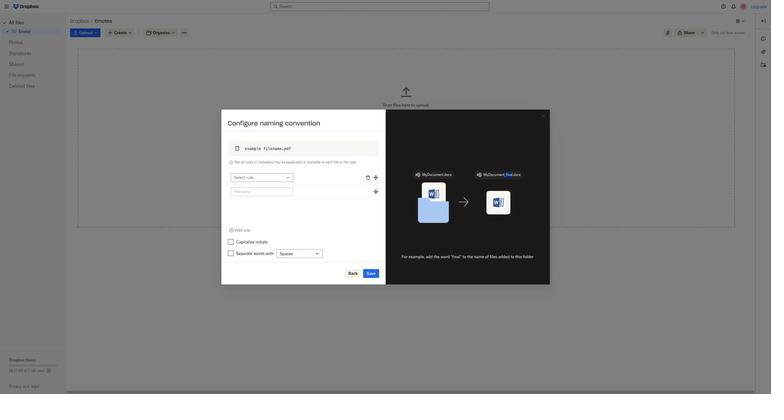 Task type: locate. For each thing, give the bounding box(es) containing it.
1 vertical spatial this
[[427, 197, 434, 201]]

privacy and legal
[[9, 385, 39, 389]]

select rule button
[[228, 171, 379, 186]]

file
[[334, 161, 339, 165], [344, 161, 349, 165]]

0 vertical spatial added
[[279, 140, 293, 146]]

add left content at right
[[408, 137, 415, 141]]

2 file from the left
[[344, 161, 349, 165]]

0 vertical spatial and
[[385, 197, 392, 201]]

1 horizontal spatial and
[[385, 197, 392, 201]]

or
[[383, 109, 387, 114], [254, 161, 257, 165], [303, 161, 306, 165], [340, 161, 343, 165]]

privacy
[[9, 385, 22, 389]]

content
[[416, 137, 431, 141]]

1 horizontal spatial only
[[712, 31, 719, 35]]

drive
[[411, 166, 420, 171]]

gb
[[31, 369, 36, 374]]

not all rules or metadata may be applicable or available to each file or file type.
[[235, 161, 357, 165]]

photos link
[[9, 37, 57, 48]]

2 horizontal spatial the
[[467, 255, 473, 260]]

are
[[272, 140, 278, 146]]

metadata
[[258, 161, 273, 165]]

initials
[[256, 240, 268, 245]]

1 vertical spatial added
[[409, 181, 420, 186]]

emotes
[[95, 18, 112, 24], [19, 29, 31, 34]]

added inside more ways to add content element
[[409, 181, 420, 186]]

only you have access
[[712, 31, 745, 35], [248, 161, 276, 164]]

google
[[397, 166, 410, 171]]

0 vertical spatial only you have access
[[712, 31, 745, 35]]

add right example,
[[426, 255, 433, 260]]

1 horizontal spatial file
[[344, 161, 349, 165]]

1 vertical spatial emotes
[[19, 29, 31, 34]]

and left manage
[[385, 197, 392, 201]]

name
[[474, 255, 484, 260]]

be right folder permissions "image"
[[282, 161, 285, 165]]

add
[[235, 229, 242, 233]]

requests
[[17, 73, 35, 78]]

1 horizontal spatial added
[[409, 181, 420, 186]]

configure
[[228, 120, 258, 127]]

files inside "link"
[[16, 20, 24, 25]]

28.57 kb of 2 gb used
[[9, 369, 44, 374]]

manage
[[393, 197, 408, 201]]

2 horizontal spatial added
[[499, 255, 510, 260]]

1 vertical spatial add
[[426, 255, 433, 260]]

file left type.
[[344, 161, 349, 165]]

dropbox
[[70, 18, 89, 24], [9, 359, 25, 363]]

upgrade link
[[751, 4, 767, 9]]

from
[[387, 166, 396, 171]]

added right name
[[499, 255, 510, 260]]

select
[[234, 176, 246, 180]]

'upload'
[[402, 109, 417, 114]]

mydocument.docx
[[423, 173, 452, 177]]

this
[[426, 181, 432, 186], [427, 197, 434, 201], [516, 255, 522, 260]]

files right all
[[16, 20, 24, 25]]

or right rules
[[254, 161, 257, 165]]

0 vertical spatial dropbox
[[70, 18, 89, 24]]

files inside the drop files here to upload, or use the 'upload' button
[[393, 103, 401, 108]]

spaces
[[280, 252, 293, 257]]

added up the filename.pdf
[[279, 140, 293, 146]]

0 vertical spatial rule
[[247, 176, 254, 180]]

dropbox left "/" on the top of page
[[70, 18, 89, 24]]

photos
[[9, 40, 23, 45]]

files
[[16, 20, 24, 25], [26, 84, 35, 89], [393, 103, 401, 108], [262, 140, 271, 146], [390, 181, 397, 186], [490, 255, 498, 260]]

0 vertical spatial only
[[712, 31, 719, 35]]

0 horizontal spatial have
[[260, 161, 266, 164]]

emotes right "/" on the top of page
[[95, 18, 112, 24]]

the inside the drop files here to upload, or use the 'upload' button
[[395, 109, 401, 114]]

0 vertical spatial you
[[720, 31, 726, 35]]

dialog containing create automated folder
[[221, 110, 550, 285]]

1 vertical spatial and
[[23, 385, 30, 389]]

1 horizontal spatial of
[[486, 255, 489, 260]]

the for here
[[395, 109, 401, 114]]

not
[[235, 161, 240, 165]]

dropbox for dropbox basic
[[9, 359, 25, 363]]

emotes inside all files tree
[[19, 29, 31, 34]]

2 horizontal spatial access
[[735, 31, 745, 35]]

be down google
[[403, 181, 408, 186]]

1 vertical spatial only you have access
[[248, 161, 276, 164]]

file right each
[[334, 161, 339, 165]]

1 horizontal spatial emotes
[[95, 18, 112, 24]]

all files link
[[9, 18, 66, 27]]

select rule
[[234, 176, 254, 180]]

1 vertical spatial only
[[248, 161, 254, 164]]

1 horizontal spatial access
[[409, 197, 422, 201]]

0 vertical spatial have
[[727, 31, 734, 35]]

rule right 'add'
[[243, 229, 250, 233]]

upload,
[[416, 103, 430, 108]]

the left word
[[434, 255, 440, 260]]

0 vertical spatial emotes
[[95, 18, 112, 24]]

rule inside button
[[247, 176, 254, 180]]

0 horizontal spatial added
[[279, 140, 293, 146]]

kb
[[18, 369, 23, 374]]

rule
[[247, 176, 254, 180], [243, 229, 250, 233]]

words
[[254, 252, 265, 256]]

get more space image
[[45, 368, 52, 375]]

or inside the drop files here to upload, or use the 'upload' button
[[383, 109, 387, 114]]

0 horizontal spatial dropbox
[[9, 359, 25, 363]]

deleted files link
[[9, 81, 57, 92]]

applicable
[[286, 161, 302, 165]]

rename them to
[[260, 185, 294, 191]]

0 horizontal spatial only you have access
[[248, 161, 276, 164]]

1 horizontal spatial only you have access
[[712, 31, 745, 35]]

0 horizontal spatial emotes
[[19, 29, 31, 34]]

added down drive
[[409, 181, 420, 186]]

rule right "select"
[[247, 176, 254, 180]]

deleted
[[9, 84, 25, 89]]

example filename.pdf
[[245, 147, 291, 151]]

files down file requests link
[[26, 84, 35, 89]]

0 horizontal spatial be
[[282, 161, 285, 165]]

1 horizontal spatial the
[[434, 255, 440, 260]]

for
[[402, 255, 408, 260]]

be
[[282, 161, 285, 165], [403, 181, 408, 186]]

only
[[712, 31, 719, 35], [248, 161, 254, 164]]

files up use
[[393, 103, 401, 108]]

files for deleted
[[26, 84, 35, 89]]

word
[[441, 255, 450, 260]]

1 vertical spatial you
[[255, 161, 259, 164]]

1 vertical spatial rule
[[243, 229, 250, 233]]

the
[[395, 109, 401, 114], [434, 255, 440, 260], [467, 255, 473, 260]]

configure naming convention
[[228, 120, 320, 127]]

for example, add the word "final" to the name of files added to this folder
[[402, 255, 534, 260]]

1 vertical spatial dropbox
[[9, 359, 25, 363]]

1 vertical spatial access
[[267, 161, 276, 164]]

1 horizontal spatial be
[[403, 181, 408, 186]]

emotes down all files
[[19, 29, 31, 34]]

1 vertical spatial have
[[260, 161, 266, 164]]

or right each
[[340, 161, 343, 165]]

0 horizontal spatial share
[[373, 197, 384, 201]]

1 file from the left
[[334, 161, 339, 165]]

drop files here to upload, or use the 'upload' button
[[383, 103, 430, 114]]

1 vertical spatial share
[[373, 197, 384, 201]]

1 horizontal spatial add
[[426, 255, 433, 260]]

and left legal
[[23, 385, 30, 389]]

open activity image
[[761, 62, 767, 68]]

0 vertical spatial add
[[408, 137, 415, 141]]

or left use
[[383, 109, 387, 114]]

have
[[727, 31, 734, 35], [260, 161, 266, 164]]

0 horizontal spatial only
[[248, 161, 254, 164]]

2 vertical spatial access
[[409, 197, 422, 201]]

privacy and legal link
[[9, 385, 66, 389]]

1 horizontal spatial dropbox
[[70, 18, 89, 24]]

1 vertical spatial be
[[403, 181, 408, 186]]

with
[[266, 252, 274, 256]]

to
[[411, 103, 415, 108], [404, 137, 407, 141], [294, 140, 298, 146], [322, 161, 325, 165], [398, 181, 402, 186], [421, 181, 425, 186], [289, 185, 294, 191], [423, 197, 426, 201], [463, 255, 466, 260], [511, 255, 515, 260]]

signatures link
[[9, 48, 57, 59]]

1 horizontal spatial share
[[684, 30, 695, 35]]

1 horizontal spatial you
[[720, 31, 726, 35]]

files right name
[[490, 255, 498, 260]]

0 horizontal spatial and
[[23, 385, 30, 389]]

1 horizontal spatial have
[[727, 31, 734, 35]]

files inside more ways to add content element
[[390, 181, 397, 186]]

0 vertical spatial share
[[684, 30, 695, 35]]

0 horizontal spatial the
[[395, 109, 401, 114]]

of left 2
[[24, 369, 27, 374]]

0 horizontal spatial of
[[24, 369, 27, 374]]

back button
[[345, 270, 361, 279]]

you
[[720, 31, 726, 35], [255, 161, 259, 164]]

files right request
[[390, 181, 397, 186]]

dialog
[[221, 110, 550, 285]]

share inside more ways to add content element
[[373, 197, 384, 201]]

save button
[[363, 270, 379, 279]]

available
[[307, 161, 321, 165]]

0 horizontal spatial file
[[334, 161, 339, 165]]

the right use
[[395, 109, 401, 114]]

more ways to add content
[[382, 137, 431, 141]]

0 horizontal spatial access
[[267, 161, 276, 164]]

0 vertical spatial of
[[486, 255, 489, 260]]

1 vertical spatial of
[[24, 369, 27, 374]]

the left name
[[467, 255, 473, 260]]

of right name
[[486, 255, 489, 260]]

dropbox up the 28.57
[[9, 359, 25, 363]]

add
[[408, 137, 415, 141], [426, 255, 433, 260]]

share inside button
[[684, 30, 695, 35]]

and
[[385, 197, 392, 201], [23, 385, 30, 389]]

and inside more ways to add content element
[[385, 197, 392, 201]]

access inside more ways to add content element
[[409, 197, 422, 201]]

naming
[[260, 120, 283, 127]]



Task type: describe. For each thing, give the bounding box(es) containing it.
basic
[[26, 359, 36, 363]]

dropbox for dropbox / emotes
[[70, 18, 89, 24]]

dropbox logo - go to the homepage image
[[11, 2, 41, 11]]

deleted files
[[9, 84, 35, 89]]

each
[[326, 161, 333, 165]]

0 vertical spatial this
[[426, 181, 432, 186]]

separate words with
[[236, 252, 274, 256]]

0 vertical spatial access
[[735, 31, 745, 35]]

.docx
[[513, 173, 521, 177]]

folder permissions image
[[277, 161, 281, 165]]

and for manage
[[385, 197, 392, 201]]

capitalize initials
[[236, 240, 268, 245]]

convention
[[285, 120, 320, 127]]

example,
[[409, 255, 425, 260]]

separate
[[236, 252, 253, 256]]

signatures
[[9, 51, 31, 56]]

Filename text field
[[234, 189, 290, 195]]

2 vertical spatial this
[[516, 255, 522, 260]]

dropbox link
[[70, 18, 89, 25]]

open pinned items image
[[761, 49, 767, 55]]

file
[[9, 73, 16, 78]]

import
[[373, 166, 386, 171]]

button
[[418, 109, 430, 114]]

shared
[[9, 62, 24, 67]]

use
[[388, 109, 394, 114]]

and for legal
[[23, 385, 30, 389]]

add rule button
[[228, 228, 250, 234]]

share for share
[[684, 30, 695, 35]]

0 vertical spatial be
[[282, 161, 285, 165]]

filename.pdf
[[263, 147, 291, 151]]

dropbox / emotes
[[70, 18, 112, 24]]

2 vertical spatial added
[[499, 255, 510, 260]]

of inside dialog
[[486, 255, 489, 260]]

emotes link
[[11, 28, 61, 35]]

files for all
[[16, 20, 24, 25]]

files for drop
[[393, 103, 401, 108]]

used
[[37, 369, 44, 374]]

rule for add rule
[[243, 229, 250, 233]]

"final"
[[451, 255, 462, 260]]

file requests link
[[9, 70, 57, 81]]

the for add
[[467, 255, 473, 260]]

files are added to
[[262, 140, 298, 146]]

ways
[[393, 137, 403, 141]]

Folder name text field
[[259, 151, 376, 157]]

or left available
[[303, 161, 306, 165]]

may
[[274, 161, 281, 165]]

open details pane image
[[761, 18, 767, 24]]

request
[[373, 181, 389, 186]]

to inside the drop files here to upload, or use the 'upload' button
[[411, 103, 415, 108]]

have inside dialog
[[260, 161, 266, 164]]

example
[[245, 147, 261, 151]]

more ways to add content element
[[360, 136, 453, 210]]

Spaces button
[[277, 250, 323, 259]]

them
[[277, 185, 288, 191]]

mydocument
[[484, 173, 505, 177]]

/
[[91, 19, 93, 23]]

all
[[9, 20, 14, 25]]

_final
[[505, 173, 513, 177]]

files up example filename.pdf
[[262, 140, 271, 146]]

more
[[382, 137, 392, 141]]

open information panel image
[[761, 36, 767, 42]]

share and manage access to this folder
[[373, 197, 446, 201]]

access button
[[361, 148, 452, 159]]

access inside dialog
[[267, 161, 276, 164]]

add rule
[[235, 229, 250, 233]]

capitalize
[[236, 240, 255, 245]]

2
[[28, 369, 30, 374]]

file requests
[[9, 73, 35, 78]]

create
[[228, 120, 249, 127]]

files for request
[[390, 181, 397, 186]]

create automated folder
[[228, 120, 306, 127]]

back
[[349, 272, 358, 276]]

mydocument _final .docx
[[484, 173, 521, 177]]

share for share and manage access to this folder
[[373, 197, 384, 201]]

all files tree
[[1, 18, 66, 36]]

rule for select rule
[[247, 176, 254, 180]]

only you have access inside dialog
[[248, 161, 276, 164]]

import from google drive
[[373, 166, 420, 171]]

save
[[367, 272, 376, 276]]

request files to be added to this folder
[[373, 181, 444, 186]]

automated
[[251, 120, 286, 127]]

all files
[[9, 20, 24, 25]]

0 horizontal spatial you
[[255, 161, 259, 164]]

be inside more ways to add content element
[[403, 181, 408, 186]]

here
[[402, 103, 411, 108]]

share button
[[675, 28, 699, 37]]

all
[[241, 161, 245, 165]]

type.
[[350, 161, 357, 165]]

rename
[[260, 185, 276, 191]]

global header element
[[0, 0, 772, 13]]

shared link
[[9, 59, 57, 70]]

Select rule button
[[231, 174, 293, 182]]

legal
[[31, 385, 39, 389]]

when
[[248, 140, 260, 146]]

upgrade
[[751, 4, 767, 9]]

drop
[[383, 103, 392, 108]]

0 horizontal spatial add
[[408, 137, 415, 141]]



Task type: vqa. For each thing, say whether or not it's contained in the screenshot.
Email Attachments for Email Attachments link
no



